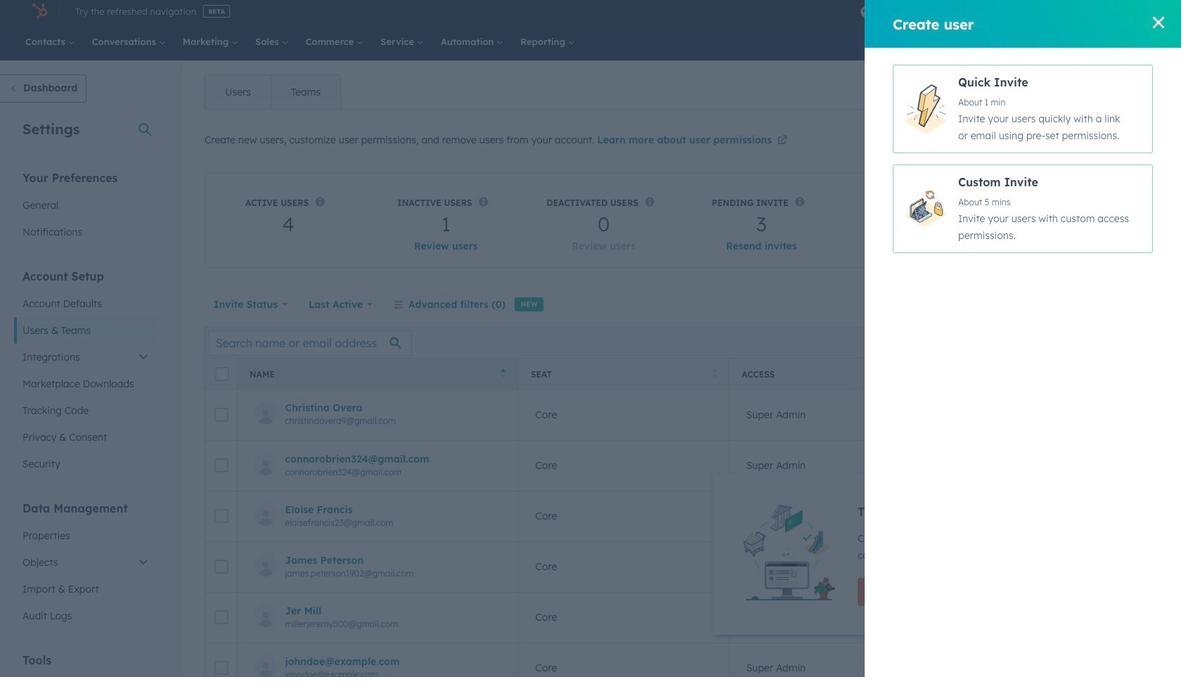 Task type: locate. For each thing, give the bounding box(es) containing it.
navigation
[[205, 75, 341, 110]]

press to sort. element
[[712, 368, 718, 380]]

1 main team element from the top
[[1046, 390, 1182, 440]]

press to sort. image
[[712, 368, 718, 378]]

link opens in a new window image
[[778, 133, 788, 150], [1123, 239, 1133, 256], [1123, 242, 1133, 253]]

your preferences element
[[14, 170, 158, 246]]

5 main team element from the top
[[1046, 592, 1182, 643]]

account setup element
[[14, 269, 158, 478]]

close image
[[1154, 17, 1165, 28]]

main team element
[[1046, 390, 1182, 440], [1046, 440, 1182, 491], [1046, 491, 1182, 542], [1046, 542, 1182, 592], [1046, 592, 1182, 643], [1046, 643, 1182, 677]]

ascending sort. press to sort descending. element
[[501, 368, 506, 380]]

None checkbox
[[893, 165, 1154, 253]]

None checkbox
[[893, 65, 1154, 153]]

2 main team element from the top
[[1046, 440, 1182, 491]]

menu
[[853, 0, 1165, 23]]



Task type: vqa. For each thing, say whether or not it's contained in the screenshot.
sales
no



Task type: describe. For each thing, give the bounding box(es) containing it.
access element
[[729, 592, 1046, 643]]

4 main team element from the top
[[1046, 542, 1182, 592]]

data management element
[[14, 501, 158, 630]]

marketplaces image
[[956, 6, 968, 19]]

6 main team element from the top
[[1046, 643, 1182, 677]]

ruby anderson image
[[1062, 5, 1075, 18]]

3 main team element from the top
[[1046, 491, 1182, 542]]

Search HubSpot search field
[[974, 30, 1133, 53]]

link opens in a new window image
[[778, 136, 788, 146]]

Search name or email address search field
[[208, 330, 412, 356]]

ascending sort. press to sort descending. image
[[501, 368, 506, 378]]



